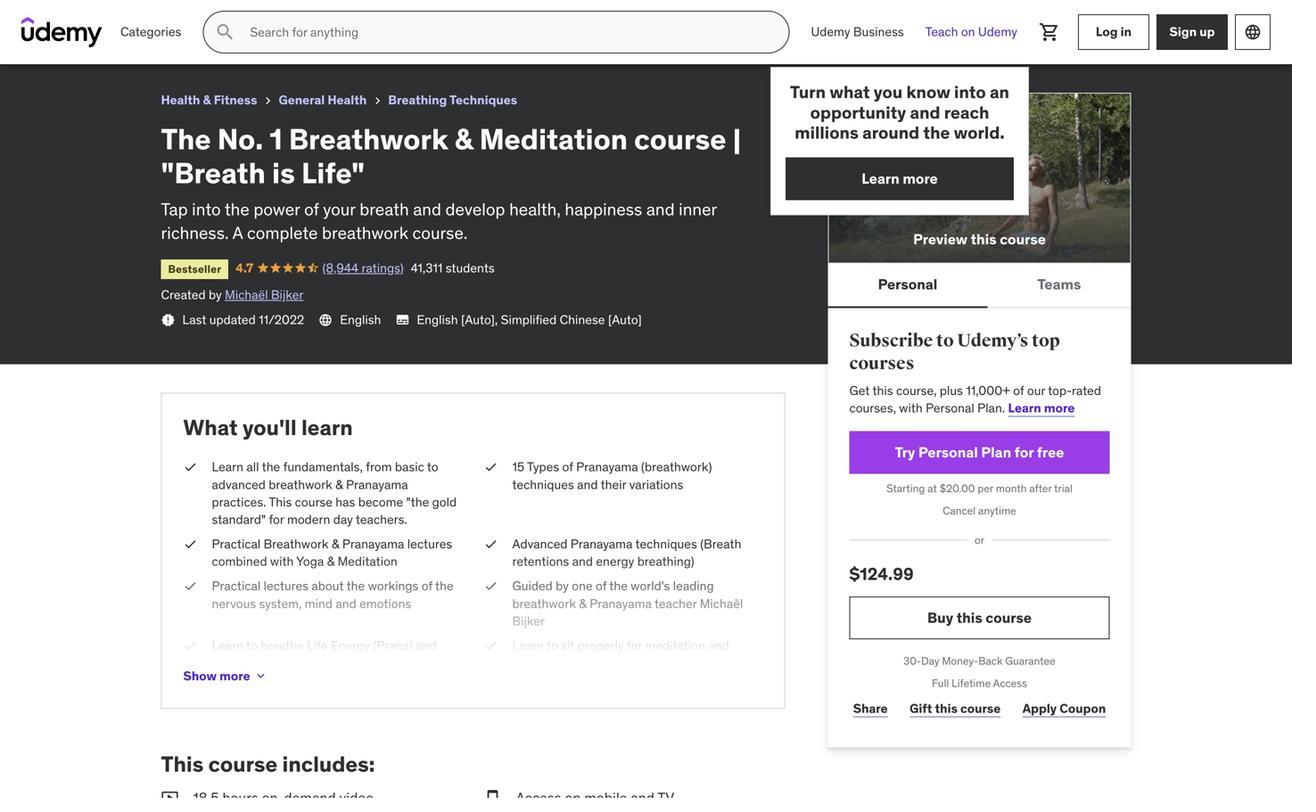 Task type: locate. For each thing, give the bounding box(es) containing it.
to left udemy's
[[937, 330, 954, 352]]

around
[[864, 122, 919, 143]]

0 horizontal spatial english
[[340, 312, 381, 328]]

practical up nervous
[[212, 578, 261, 594]]

ratings) up closed captions image
[[362, 260, 404, 276]]

breathwork
[[322, 222, 409, 244], [269, 477, 332, 493], [513, 596, 576, 612]]

2 horizontal spatial for
[[1015, 444, 1034, 462]]

2 vertical spatial more
[[220, 668, 250, 684]]

udemy's
[[958, 330, 1029, 352]]

0 horizontal spatial bestseller
[[21, 33, 75, 47]]

2 vertical spatial for
[[627, 638, 642, 654]]

4.7
[[89, 31, 107, 47], [236, 260, 254, 276]]

the down the know
[[923, 122, 949, 143]]

about up layers
[[243, 655, 275, 671]]

2 practical from the top
[[212, 578, 261, 594]]

pranayama down the from
[[346, 477, 408, 493]]

modern
[[287, 512, 330, 528]]

categories button
[[110, 11, 192, 54]]

more down the around
[[903, 168, 937, 186]]

life" inside the no. 1 breathwork & meditation course | "breath is life" tap into the power of your breath and develop health, happiness and inner richness. a complete breathwork course.
[[302, 155, 365, 191]]

students down 'course.'
[[446, 260, 495, 276]]

know
[[907, 83, 949, 104]]

0 vertical spatial students
[[251, 31, 300, 47]]

richness.
[[161, 222, 229, 244]]

41,311 students down "the no. 1 breathwork & meditation course | "breath is life""
[[216, 31, 300, 47]]

learn inside learn to breathe life energy (prana) and learn about yogic knowledge about the 5 different layers of being (koshas)
[[212, 638, 244, 654]]

1 horizontal spatial bijker
[[513, 613, 545, 629]]

more for show more button
[[220, 668, 250, 684]]

practical inside practical lectures about the workings of the nervous system, mind and emotions
[[212, 578, 261, 594]]

1 horizontal spatial udemy
[[979, 24, 1018, 40]]

4.7 up michaël on the left of page
[[236, 260, 254, 276]]

get this course, plus 11,000+ of our top-rated courses, with personal plan.
[[850, 383, 1102, 416]]

0 horizontal spatial meditation
[[174, 8, 248, 26]]

and down michaēl
[[709, 638, 729, 654]]

pranayama down teachers.
[[342, 536, 405, 552]]

power
[[254, 199, 300, 220]]

and up 'course.'
[[413, 199, 442, 220]]

1 vertical spatial 41,311
[[411, 260, 443, 276]]

knowledge
[[311, 655, 372, 671]]

"breath up general health
[[308, 8, 360, 26]]

pranayama inside 15 types of pranayama (breathwork) techniques and their variations
[[576, 459, 638, 475]]

0 vertical spatial personal
[[878, 275, 938, 294]]

2 vertical spatial personal
[[919, 444, 979, 462]]

2 vertical spatial meditation
[[338, 554, 398, 570]]

1 horizontal spatial learn
[[302, 414, 353, 441]]

practical up combined
[[212, 536, 261, 552]]

health right "general"
[[328, 92, 367, 108]]

meditation up health,
[[480, 121, 628, 157]]

lectures inside practical breathwork & pranayama lectures combined with yoga & meditation
[[408, 536, 453, 552]]

& up has
[[335, 477, 343, 493]]

0 horizontal spatial with
[[270, 554, 294, 570]]

top-
[[1048, 383, 1072, 399]]

course,
[[897, 383, 937, 399]]

full
[[932, 677, 949, 690]]

$20.00
[[940, 482, 976, 496]]

for inside learn to sit properly for meditation and breathwork/ pranayama sessions
[[627, 638, 642, 654]]

on
[[962, 24, 976, 40]]

|
[[300, 8, 305, 26], [733, 121, 742, 157]]

the inside learn all the fundamentals, from basic to advanced breathwork & pranayama practices. this course has become "the gold standard" for modern day teachers.
[[262, 459, 280, 475]]

life"
[[378, 8, 410, 26], [302, 155, 365, 191]]

and inside advanced pranayama techniques (breath retentions and energy breathing)
[[572, 554, 593, 570]]

by for guided
[[556, 578, 569, 594]]

(8,944 ratings) down "the no. 1 breathwork & meditation course | "breath is life""
[[128, 31, 209, 47]]

& inside guided by one of the world's leading breathwork & pranayama teacher michaēl bijker
[[579, 596, 587, 612]]

1 horizontal spatial students
[[446, 260, 495, 276]]

the right workings
[[435, 578, 454, 594]]

"breath up tap
[[161, 155, 266, 191]]

0 vertical spatial 1
[[69, 8, 75, 26]]

udemy left business
[[811, 24, 851, 40]]

breathwork down the fundamentals,
[[269, 477, 332, 493]]

xsmall image
[[371, 94, 385, 108], [484, 459, 498, 476], [484, 536, 498, 553], [183, 578, 198, 595], [183, 637, 198, 655]]

1 horizontal spatial more
[[903, 168, 937, 186]]

no. for the no. 1 breathwork & meditation course | "breath is life" tap into the power of your breath and develop health, happiness and inner richness. a complete breathwork course.
[[217, 121, 263, 157]]

by for created
[[209, 287, 222, 303]]

into inside the no. 1 breathwork & meditation course | "breath is life" tap into the power of your breath and develop health, happiness and inner richness. a complete breathwork course.
[[192, 199, 221, 220]]

cancel
[[943, 504, 976, 518]]

techniques
[[450, 92, 518, 108]]

"breath inside the no. 1 breathwork & meditation course | "breath is life" tap into the power of your breath and develop health, happiness and inner richness. a complete breathwork course.
[[161, 155, 266, 191]]

0 vertical spatial is
[[363, 8, 375, 26]]

1 horizontal spatial 41,311
[[411, 260, 443, 276]]

this up "courses,"
[[873, 383, 894, 399]]

and up one
[[572, 554, 593, 570]]

pranayama inside guided by one of the world's leading breathwork & pranayama teacher michaēl bijker
[[590, 596, 652, 612]]

properly
[[578, 638, 624, 654]]

mind
[[305, 596, 333, 612]]

0 horizontal spatial udemy
[[811, 24, 851, 40]]

learn more
[[863, 168, 937, 186], [1009, 400, 1075, 416]]

personal down plus
[[926, 400, 975, 416]]

0 horizontal spatial this
[[161, 751, 204, 778]]

for right properly
[[627, 638, 642, 654]]

41,311 students
[[216, 31, 300, 47], [411, 260, 495, 276]]

learn more link down our
[[1009, 400, 1075, 416]]

practical breathwork & pranayama lectures combined with yoga & meditation
[[212, 536, 453, 570]]

1 horizontal spatial english
[[417, 312, 458, 328]]

retentions
[[513, 554, 569, 570]]

learn down the around
[[863, 168, 900, 186]]

0 vertical spatial bijker
[[271, 287, 304, 303]]

leading
[[673, 578, 714, 594]]

breathwork down 'breath'
[[322, 222, 409, 244]]

and right the mind at the left bottom of the page
[[336, 596, 357, 612]]

small image
[[161, 789, 179, 798], [484, 789, 502, 798]]

1 down "general"
[[270, 121, 283, 157]]

and left 'reach'
[[910, 103, 940, 124]]

of right one
[[596, 578, 607, 594]]

0 vertical spatial (8,944 ratings)
[[128, 31, 209, 47]]

(8,944 ratings) down 'breath'
[[323, 260, 404, 276]]

combined
[[212, 554, 267, 570]]

this
[[269, 494, 292, 510], [161, 751, 204, 778]]

1
[[69, 8, 75, 26], [270, 121, 283, 157]]

learn more down the around
[[863, 168, 937, 186]]

1 inside the no. 1 breathwork & meditation course | "breath is life" tap into the power of your breath and develop health, happiness and inner richness. a complete breathwork course.
[[270, 121, 283, 157]]

1 vertical spatial meditation
[[480, 121, 628, 157]]

0 horizontal spatial is
[[272, 155, 295, 191]]

course language image
[[319, 313, 333, 327]]

no. inside the no. 1 breathwork & meditation course | "breath is life" tap into the power of your breath and develop health, happiness and inner richness. a complete breathwork course.
[[217, 121, 263, 157]]

try personal plan for free
[[895, 444, 1065, 462]]

become
[[358, 494, 403, 510]]

30-day money-back guarantee full lifetime access
[[904, 655, 1056, 690]]

"breath
[[308, 8, 360, 26], [161, 155, 266, 191]]

4.7 left the categories dropdown button
[[89, 31, 107, 47]]

of down yogic
[[298, 673, 309, 689]]

1 vertical spatial bijker
[[513, 613, 545, 629]]

1 horizontal spatial health
[[328, 92, 367, 108]]

pranayama inside learn to sit properly for meditation and breathwork/ pranayama sessions
[[585, 655, 647, 671]]

log in link
[[1079, 14, 1150, 50]]

and inside practical lectures about the workings of the nervous system, mind and emotions
[[336, 596, 357, 612]]

this right "gift"
[[935, 701, 958, 717]]

more inside button
[[220, 668, 250, 684]]

course up back
[[986, 609, 1032, 627]]

tab list
[[828, 263, 1132, 308]]

this inside learn all the fundamentals, from basic to advanced breathwork & pranayama practices. this course has become "the gold standard" for modern day teachers.
[[269, 494, 292, 510]]

breathwork inside practical breathwork & pranayama lectures combined with yoga & meditation
[[264, 536, 329, 552]]

reach
[[943, 103, 987, 124]]

1 vertical spatial life"
[[302, 155, 365, 191]]

of inside learn to breathe life energy (prana) and learn about yogic knowledge about the 5 different layers of being (koshas)
[[298, 673, 309, 689]]

students right submit search "image"
[[251, 31, 300, 47]]

1 vertical spatial with
[[270, 554, 294, 570]]

1 vertical spatial this
[[161, 751, 204, 778]]

english right course language image
[[340, 312, 381, 328]]

2 vertical spatial breathwork
[[264, 536, 329, 552]]

learn for meditation
[[513, 638, 544, 654]]

ratings) down "the no. 1 breathwork & meditation course | "breath is life""
[[167, 31, 209, 47]]

plan.
[[978, 400, 1006, 416]]

(prana)
[[373, 638, 413, 654]]

with left yoga
[[270, 554, 294, 570]]

english for english
[[340, 312, 381, 328]]

learn up different
[[212, 655, 240, 671]]

1 practical from the top
[[212, 536, 261, 552]]

course up teams
[[1000, 230, 1046, 249]]

course inside learn all the fundamentals, from basic to advanced breathwork & pranayama practices. this course has become "the gold standard" for modern day teachers.
[[295, 494, 333, 510]]

english
[[340, 312, 381, 328], [417, 312, 458, 328]]

1 vertical spatial no.
[[217, 121, 263, 157]]

learn up the advanced
[[212, 459, 244, 475]]

and up 5
[[416, 638, 437, 654]]

0 horizontal spatial small image
[[161, 789, 179, 798]]

1 vertical spatial techniques
[[636, 536, 698, 552]]

meditation up health & fitness
[[174, 8, 248, 26]]

breathwork inside the no. 1 breathwork & meditation course | "breath is life" tap into the power of your breath and develop health, happiness and inner richness. a complete breathwork course.
[[289, 121, 448, 157]]

| inside the no. 1 breathwork & meditation course | "breath is life" tap into the power of your breath and develop health, happiness and inner richness. a complete breathwork course.
[[733, 121, 742, 157]]

course right submit search "image"
[[251, 8, 297, 26]]

& inside learn all the fundamentals, from basic to advanced breathwork & pranayama practices. this course has become "the gold standard" for modern day teachers.
[[335, 477, 343, 493]]

this right buy
[[957, 609, 983, 627]]

udemy right on
[[979, 24, 1018, 40]]

1 vertical spatial learn
[[212, 655, 240, 671]]

0 horizontal spatial |
[[300, 8, 305, 26]]

and inside learn to sit properly for meditation and breathwork/ pranayama sessions
[[709, 638, 729, 654]]

practical inside practical breathwork & pranayama lectures combined with yoga & meditation
[[212, 536, 261, 552]]

0 vertical spatial bestseller
[[21, 33, 75, 47]]

1 horizontal spatial the
[[161, 121, 211, 157]]

course up modern
[[295, 494, 333, 510]]

and left inner
[[647, 199, 675, 220]]

breathwork down guided
[[513, 596, 576, 612]]

to inside subscribe to udemy's top courses
[[937, 330, 954, 352]]

and
[[910, 103, 940, 124], [413, 199, 442, 220], [647, 199, 675, 220], [577, 477, 598, 493], [572, 554, 593, 570], [336, 596, 357, 612], [416, 638, 437, 654], [709, 638, 729, 654]]

of left our
[[1014, 383, 1025, 399]]

2 horizontal spatial more
[[1045, 400, 1075, 416]]

learn up show more button
[[212, 638, 244, 654]]

udemy inside udemy business link
[[811, 24, 851, 40]]

at
[[928, 482, 937, 496]]

0 vertical spatial this
[[269, 494, 292, 510]]

xsmall image for guided by one of the world's leading breathwork & pranayama teacher michaēl bijker
[[484, 578, 498, 595]]

breathing
[[388, 92, 447, 108]]

with down course,
[[900, 400, 923, 416]]

1 horizontal spatial 4.7
[[236, 260, 254, 276]]

learn inside learn all the fundamentals, from basic to advanced breathwork & pranayama practices. this course has become "the gold standard" for modern day teachers.
[[212, 459, 244, 475]]

for
[[1015, 444, 1034, 462], [269, 512, 284, 528], [627, 638, 642, 654]]

to right 'basic'
[[427, 459, 439, 475]]

more right the show
[[220, 668, 250, 684]]

to inside learn to breathe life energy (prana) and learn about yogic knowledge about the 5 different layers of being (koshas)
[[246, 638, 258, 654]]

this for preview
[[971, 230, 997, 249]]

1 vertical spatial is
[[272, 155, 295, 191]]

1 horizontal spatial |
[[733, 121, 742, 157]]

41,311 down "the no. 1 breathwork & meditation course | "breath is life""
[[216, 31, 248, 47]]

learn more link
[[790, 157, 1011, 198], [1009, 400, 1075, 416]]

0 horizontal spatial (8,944
[[128, 31, 164, 47]]

0 horizontal spatial students
[[251, 31, 300, 47]]

to left 'breathe'
[[246, 638, 258, 654]]

submit search image
[[214, 21, 236, 43]]

by inside guided by one of the world's leading breathwork & pranayama teacher michaēl bijker
[[556, 578, 569, 594]]

1 horizontal spatial is
[[363, 8, 375, 26]]

0 horizontal spatial techniques
[[513, 477, 574, 493]]

health left 'fitness'
[[161, 92, 200, 108]]

learn more down our
[[1009, 400, 1075, 416]]

bijker inside guided by one of the world's leading breathwork & pranayama teacher michaēl bijker
[[513, 613, 545, 629]]

0 vertical spatial 41,311 students
[[216, 31, 300, 47]]

xsmall image
[[261, 94, 275, 108], [161, 313, 175, 327], [183, 459, 198, 476], [183, 536, 198, 553], [484, 578, 498, 595], [484, 637, 498, 655], [254, 669, 268, 684]]

by
[[209, 287, 222, 303], [556, 578, 569, 594]]

this inside get this course, plus 11,000+ of our top-rated courses, with personal plan.
[[873, 383, 894, 399]]

michaēl
[[700, 596, 743, 612]]

closed captions image
[[396, 313, 410, 327]]

0 vertical spatial (8,944
[[128, 31, 164, 47]]

1 horizontal spatial small image
[[484, 789, 502, 798]]

& left submit search "image"
[[161, 8, 170, 26]]

the right all
[[262, 459, 280, 475]]

1 left categories
[[69, 8, 75, 26]]

show more button
[[183, 659, 268, 694]]

1 vertical spatial ratings)
[[362, 260, 404, 276]]

standard"
[[212, 512, 266, 528]]

learn up the fundamentals,
[[302, 414, 353, 441]]

course down "lifetime"
[[961, 701, 1001, 717]]

1 horizontal spatial into
[[953, 83, 984, 104]]

1 vertical spatial lectures
[[264, 578, 309, 594]]

(8,944 down "the no. 1 breathwork & meditation course | "breath is life""
[[128, 31, 164, 47]]

courses
[[850, 353, 915, 375]]

learn up breathwork/
[[513, 638, 544, 654]]

1 english from the left
[[340, 312, 381, 328]]

1 vertical spatial the
[[161, 121, 211, 157]]

1 vertical spatial |
[[733, 121, 742, 157]]

2 english from the left
[[417, 312, 458, 328]]

the inside the no. 1 breathwork & meditation course | "breath is life" tap into the power of your breath and develop health, happiness and inner richness. a complete breathwork course.
[[161, 121, 211, 157]]

buy this course button
[[850, 597, 1110, 640]]

0 horizontal spatial (8,944 ratings)
[[128, 31, 209, 47]]

1 vertical spatial breathwork
[[269, 477, 332, 493]]

pranayama up energy on the left of the page
[[571, 536, 633, 552]]

41,311 students down 'course.'
[[411, 260, 495, 276]]

breathwork
[[78, 8, 158, 26], [289, 121, 448, 157], [264, 536, 329, 552]]

english right closed captions image
[[417, 312, 458, 328]]

life" up your at the top of the page
[[302, 155, 365, 191]]

meditation up workings
[[338, 554, 398, 570]]

xsmall image inside show more button
[[254, 669, 268, 684]]

meditation for the no. 1 breathwork & meditation course | "breath is life"
[[174, 8, 248, 26]]

41,311 down 'course.'
[[411, 260, 443, 276]]

0 vertical spatial practical
[[212, 536, 261, 552]]

1 horizontal spatial "breath
[[308, 8, 360, 26]]

learn inside learn to breathe life energy (prana) and learn about yogic knowledge about the 5 different layers of being (koshas)
[[212, 655, 240, 671]]

learn inside learn to sit properly for meditation and breathwork/ pranayama sessions
[[513, 638, 544, 654]]

breathwork inside learn all the fundamentals, from basic to advanced breathwork & pranayama practices. this course has become "the gold standard" for modern day teachers.
[[269, 477, 332, 493]]

1 horizontal spatial ratings)
[[362, 260, 404, 276]]

1 vertical spatial into
[[192, 199, 221, 220]]

nervous
[[212, 596, 256, 612]]

general
[[279, 92, 325, 108]]

the down energy on the left of the page
[[610, 578, 628, 594]]

udemy
[[811, 24, 851, 40], [979, 24, 1018, 40]]

0 horizontal spatial for
[[269, 512, 284, 528]]

bijker up "11/2022"
[[271, 287, 304, 303]]

2 udemy from the left
[[979, 24, 1018, 40]]

shopping cart with 0 items image
[[1039, 21, 1061, 43]]

tab list containing personal
[[828, 263, 1132, 308]]

course inside the no. 1 breathwork & meditation course | "breath is life" tap into the power of your breath and develop health, happiness and inner richness. a complete breathwork course.
[[634, 121, 727, 157]]

into left an
[[953, 83, 984, 104]]

xsmall image for learn to breathe life energy (prana) and learn about yogic knowledge about the 5 different layers of being (koshas)
[[183, 637, 198, 655]]

no. for the no. 1 breathwork & meditation course | "breath is life"
[[42, 8, 65, 26]]

0 vertical spatial into
[[953, 83, 984, 104]]

gift this course
[[910, 701, 1001, 717]]

log
[[1096, 24, 1118, 40]]

lectures down "the
[[408, 536, 453, 552]]

0 vertical spatial with
[[900, 400, 923, 416]]

is for the no. 1 breathwork & meditation course | "breath is life" tap into the power of your breath and develop health, happiness and inner richness. a complete breathwork course.
[[272, 155, 295, 191]]

xsmall image for learn to sit properly for meditation and breathwork/ pranayama sessions
[[484, 637, 498, 655]]

guided
[[513, 578, 553, 594]]

the inside the turn what you know into an opportunity and reach millions around the world.
[[923, 122, 949, 143]]

this right 'preview'
[[971, 230, 997, 249]]

of right types
[[563, 459, 573, 475]]

is inside the no. 1 breathwork & meditation course | "breath is life" tap into the power of your breath and develop health, happiness and inner richness. a complete breathwork course.
[[272, 155, 295, 191]]

and left their
[[577, 477, 598, 493]]

by up updated
[[209, 287, 222, 303]]

0 vertical spatial 4.7
[[89, 31, 107, 47]]

&
[[161, 8, 170, 26], [203, 92, 211, 108], [455, 121, 473, 157], [335, 477, 343, 493], [332, 536, 339, 552], [327, 554, 335, 570], [579, 596, 587, 612]]

1 vertical spatial personal
[[926, 400, 975, 416]]

meditation
[[645, 638, 706, 654]]

of inside the no. 1 breathwork & meditation course | "breath is life" tap into the power of your breath and develop health, happiness and inner richness. a complete breathwork course.
[[304, 199, 319, 220]]

course inside preview this course button
[[1000, 230, 1046, 249]]

1 horizontal spatial techniques
[[636, 536, 698, 552]]

1 udemy from the left
[[811, 24, 851, 40]]

Search for anything text field
[[247, 17, 768, 47]]

preview this course button
[[828, 93, 1132, 263]]

1 horizontal spatial (8,944
[[323, 260, 359, 276]]

1 horizontal spatial no.
[[217, 121, 263, 157]]

turn
[[794, 83, 829, 104]]

learn more link down the around
[[790, 157, 1011, 198]]

0 vertical spatial no.
[[42, 8, 65, 26]]

lectures up system,
[[264, 578, 309, 594]]

0 horizontal spatial no.
[[42, 8, 65, 26]]

this
[[971, 230, 997, 249], [873, 383, 894, 399], [957, 609, 983, 627], [935, 701, 958, 717]]

1 vertical spatial 4.7
[[236, 260, 254, 276]]

1 horizontal spatial meditation
[[338, 554, 398, 570]]

techniques down types
[[513, 477, 574, 493]]

0 vertical spatial "breath
[[308, 8, 360, 26]]

0 horizontal spatial 1
[[69, 8, 75, 26]]

to inside learn to sit properly for meditation and breathwork/ pranayama sessions
[[547, 638, 558, 654]]

xsmall image for advanced pranayama techniques (breath retentions and energy breathing)
[[484, 536, 498, 553]]

1 vertical spatial 41,311 students
[[411, 260, 495, 276]]

0 horizontal spatial life"
[[302, 155, 365, 191]]

1 vertical spatial (8,944
[[323, 260, 359, 276]]

bijker down guided
[[513, 613, 545, 629]]

course down different
[[208, 751, 278, 778]]

the inside guided by one of the world's leading breathwork & pranayama teacher michaēl bijker
[[610, 578, 628, 594]]

meditation inside the no. 1 breathwork & meditation course | "breath is life" tap into the power of your breath and develop health, happiness and inner richness. a complete breathwork course.
[[480, 121, 628, 157]]

0 vertical spatial breathwork
[[78, 8, 158, 26]]

0 vertical spatial learn more
[[863, 168, 937, 186]]

udemy inside teach on udemy link
[[979, 24, 1018, 40]]

course.
[[413, 222, 468, 244]]

1 horizontal spatial by
[[556, 578, 569, 594]]

1 vertical spatial 1
[[270, 121, 283, 157]]

pranayama inside advanced pranayama techniques (breath retentions and energy breathing)
[[571, 536, 633, 552]]

1 horizontal spatial life"
[[378, 8, 410, 26]]

life
[[307, 638, 328, 654]]

(8,944 ratings)
[[128, 31, 209, 47], [323, 260, 404, 276]]

this inside 'link'
[[935, 701, 958, 717]]

pranayama
[[576, 459, 638, 475], [346, 477, 408, 493], [342, 536, 405, 552], [571, 536, 633, 552], [590, 596, 652, 612], [585, 655, 647, 671]]

of right workings
[[422, 578, 433, 594]]

and inside 15 types of pranayama (breathwork) techniques and their variations
[[577, 477, 598, 493]]

0 vertical spatial for
[[1015, 444, 1034, 462]]

1 horizontal spatial about
[[312, 578, 344, 594]]

| for the no. 1 breathwork & meditation course | "breath is life" tap into the power of your breath and develop health, happiness and inner richness. a complete breathwork course.
[[733, 121, 742, 157]]

0 vertical spatial meditation
[[174, 8, 248, 26]]

| for the no. 1 breathwork & meditation course | "breath is life"
[[300, 8, 305, 26]]

to for learn to breathe life energy (prana) and learn about yogic knowledge about the 5 different layers of being (koshas)
[[246, 638, 258, 654]]

advanced pranayama techniques (breath retentions and energy breathing)
[[513, 536, 742, 570]]

of inside guided by one of the world's leading breathwork & pranayama teacher michaēl bijker
[[596, 578, 607, 594]]

pranayama down properly
[[585, 655, 647, 671]]

& down breathing techniques link at the top left of page
[[455, 121, 473, 157]]

personal inside get this course, plus 11,000+ of our top-rated courses, with personal plan.
[[926, 400, 975, 416]]

of left your at the top of the page
[[304, 199, 319, 220]]

practical for practical breathwork & pranayama lectures combined with yoga & meditation
[[212, 536, 261, 552]]

the up a
[[225, 199, 250, 220]]

buy
[[928, 609, 954, 627]]

0 horizontal spatial by
[[209, 287, 222, 303]]

is
[[363, 8, 375, 26], [272, 155, 295, 191]]

xsmall image for last updated 11/2022
[[161, 313, 175, 327]]

30-
[[904, 655, 922, 668]]

0 vertical spatial |
[[300, 8, 305, 26]]

meditation for the no. 1 breathwork & meditation course | "breath is life" tap into the power of your breath and develop health, happiness and inner richness. a complete breathwork course.
[[480, 121, 628, 157]]

last
[[182, 312, 206, 328]]

about up the mind at the left bottom of the page
[[312, 578, 344, 594]]

about down (prana)
[[375, 655, 407, 671]]



Task type: vqa. For each thing, say whether or not it's contained in the screenshot.
2.
no



Task type: describe. For each thing, give the bounding box(es) containing it.
1 for the no. 1 breathwork & meditation course | "breath is life"
[[69, 8, 75, 26]]

xsmall image for learn all the fundamentals, from basic to advanced breathwork & pranayama practices. this course has become "the gold standard" for modern day teachers.
[[183, 459, 198, 476]]

business
[[854, 24, 904, 40]]

apply coupon
[[1023, 701, 1106, 717]]

0 vertical spatial 41,311
[[216, 31, 248, 47]]

access
[[994, 677, 1028, 690]]

about inside practical lectures about the workings of the nervous system, mind and emotions
[[312, 578, 344, 594]]

complete
[[247, 222, 318, 244]]

world.
[[953, 122, 1002, 143]]

life" for the no. 1 breathwork & meditation course | "breath is life"
[[378, 8, 410, 26]]

1 vertical spatial (8,944 ratings)
[[323, 260, 404, 276]]

opportunity
[[813, 103, 906, 124]]

0 horizontal spatial 4.7
[[89, 31, 107, 47]]

get
[[850, 383, 870, 399]]

the up emotions
[[347, 578, 365, 594]]

different
[[212, 673, 259, 689]]

personal inside button
[[878, 275, 938, 294]]

sessions
[[650, 655, 699, 671]]

system,
[[259, 596, 302, 612]]

breathwork inside the no. 1 breathwork & meditation course | "breath is life" tap into the power of your breath and develop health, happiness and inner richness. a complete breathwork course.
[[322, 222, 409, 244]]

2 health from the left
[[328, 92, 367, 108]]

1 vertical spatial students
[[446, 260, 495, 276]]

xsmall image for 15 types of pranayama (breathwork) techniques and their variations
[[484, 459, 498, 476]]

"breath for the no. 1 breathwork & meditation course | "breath is life" tap into the power of your breath and develop health, happiness and inner richness. a complete breathwork course.
[[161, 155, 266, 191]]

breathwork for the no. 1 breathwork & meditation course | "breath is life" tap into the power of your breath and develop health, happiness and inner richness. a complete breathwork course.
[[289, 121, 448, 157]]

1 horizontal spatial 41,311 students
[[411, 260, 495, 276]]

with inside get this course, plus 11,000+ of our top-rated courses, with personal plan.
[[900, 400, 923, 416]]

1 health from the left
[[161, 92, 200, 108]]

0 horizontal spatial about
[[243, 655, 275, 671]]

1 horizontal spatial bestseller
[[168, 262, 221, 276]]

for inside "link"
[[1015, 444, 1034, 462]]

share
[[854, 701, 888, 717]]

or
[[975, 533, 985, 547]]

log in
[[1096, 24, 1132, 40]]

gift
[[910, 701, 933, 717]]

teach on udemy link
[[915, 11, 1029, 54]]

0 horizontal spatial learn more
[[863, 168, 937, 186]]

workings
[[368, 578, 419, 594]]

of inside get this course, plus 11,000+ of our top-rated courses, with personal plan.
[[1014, 383, 1025, 399]]

learn for basic
[[212, 459, 244, 475]]

inner
[[679, 199, 717, 220]]

breathwork for the no. 1 breathwork & meditation course | "breath is life"
[[78, 8, 158, 26]]

and inside the turn what you know into an opportunity and reach millions around the world.
[[910, 103, 940, 124]]

plus
[[940, 383, 964, 399]]

breathing techniques
[[388, 92, 518, 108]]

course inside buy this course button
[[986, 609, 1032, 627]]

of inside practical lectures about the workings of the nervous system, mind and emotions
[[422, 578, 433, 594]]

learn for (prana)
[[212, 638, 244, 654]]

practical for practical lectures about the workings of the nervous system, mind and emotions
[[212, 578, 261, 594]]

teach on udemy
[[926, 24, 1018, 40]]

15
[[513, 459, 525, 475]]

advanced
[[212, 477, 266, 493]]

learn down our
[[1009, 400, 1042, 416]]

general health link
[[279, 89, 367, 111]]

a
[[233, 222, 243, 244]]

personal inside "link"
[[919, 444, 979, 462]]

their
[[601, 477, 627, 493]]

learn all the fundamentals, from basic to advanced breathwork & pranayama practices. this course has become "the gold standard" for modern day teachers.
[[212, 459, 457, 528]]

0 horizontal spatial 41,311 students
[[216, 31, 300, 47]]

michaël
[[225, 287, 268, 303]]

into inside the turn what you know into an opportunity and reach millions around the world.
[[953, 83, 984, 104]]

has
[[336, 494, 355, 510]]

turn what you know into an opportunity and reach millions around the world.
[[794, 83, 1006, 143]]

udemy image
[[21, 17, 103, 47]]

up
[[1200, 24, 1216, 40]]

starting at $20.00 per month after trial cancel anytime
[[887, 482, 1073, 518]]

techniques inside advanced pranayama techniques (breath retentions and energy breathing)
[[636, 536, 698, 552]]

basic
[[395, 459, 424, 475]]

day
[[333, 512, 353, 528]]

1 horizontal spatial learn more
[[1009, 400, 1075, 416]]

to inside learn all the fundamentals, from basic to advanced breathwork & pranayama practices. this course has become "the gold standard" for modern day teachers.
[[427, 459, 439, 475]]

& left 'fitness'
[[203, 92, 211, 108]]

includes:
[[282, 751, 375, 778]]

created
[[161, 287, 206, 303]]

happiness
[[565, 199, 643, 220]]

personal button
[[828, 263, 988, 306]]

michaël bijker link
[[225, 287, 304, 303]]

(koshas)
[[346, 673, 394, 689]]

after
[[1030, 482, 1052, 496]]

15 types of pranayama (breathwork) techniques and their variations
[[513, 459, 712, 493]]

11,000+
[[967, 383, 1011, 399]]

1 vertical spatial learn more link
[[1009, 400, 1075, 416]]

apply
[[1023, 701, 1057, 717]]

lectures inside practical lectures about the workings of the nervous system, mind and emotions
[[264, 578, 309, 594]]

xsmall image for practical breathwork & pranayama lectures combined with yoga & meditation
[[183, 536, 198, 553]]

types
[[527, 459, 560, 475]]

teach
[[926, 24, 959, 40]]

& right yoga
[[327, 554, 335, 570]]

learn to breathe life energy (prana) and learn about yogic knowledge about the 5 different layers of being (koshas)
[[212, 638, 438, 689]]

sit
[[561, 638, 575, 654]]

what you'll learn
[[183, 414, 353, 441]]

to for subscribe to udemy's top courses
[[937, 330, 954, 352]]

of inside 15 types of pranayama (breathwork) techniques and their variations
[[563, 459, 573, 475]]

& down day on the left bottom of page
[[332, 536, 339, 552]]

all
[[247, 459, 259, 475]]

starting
[[887, 482, 925, 496]]

english for english [auto], simplified chinese [auto]
[[417, 312, 458, 328]]

techniques inside 15 types of pranayama (breathwork) techniques and their variations
[[513, 477, 574, 493]]

with inside practical breathwork & pranayama lectures combined with yoga & meditation
[[270, 554, 294, 570]]

pranayama inside practical breathwork & pranayama lectures combined with yoga & meditation
[[342, 536, 405, 552]]

the for the no. 1 breathwork & meditation course | "breath is life"
[[14, 8, 39, 26]]

health & fitness link
[[161, 89, 257, 111]]

share button
[[850, 691, 892, 727]]

your
[[323, 199, 356, 220]]

"breath for the no. 1 breathwork & meditation course | "breath is life"
[[308, 8, 360, 26]]

yoga
[[296, 554, 324, 570]]

life" for the no. 1 breathwork & meditation course | "breath is life" tap into the power of your breath and develop health, happiness and inner richness. a complete breathwork course.
[[302, 155, 365, 191]]

meditation inside practical breathwork & pranayama lectures combined with yoga & meditation
[[338, 554, 398, 570]]

top
[[1032, 330, 1061, 352]]

teams
[[1038, 275, 1082, 294]]

created by michaël bijker
[[161, 287, 304, 303]]

day
[[922, 655, 940, 668]]

udemy business
[[811, 24, 904, 40]]

0 vertical spatial ratings)
[[167, 31, 209, 47]]

is for the no. 1 breathwork & meditation course | "breath is life"
[[363, 8, 375, 26]]

try
[[895, 444, 916, 462]]

more for the topmost learn more link
[[903, 168, 937, 186]]

course inside the gift this course 'link'
[[961, 701, 1001, 717]]

trial
[[1055, 482, 1073, 496]]

& inside the no. 1 breathwork & meditation course | "breath is life" tap into the power of your breath and develop health, happiness and inner richness. a complete breathwork course.
[[455, 121, 473, 157]]

pranayama inside learn all the fundamentals, from basic to advanced breathwork & pranayama practices. this course has become "the gold standard" for modern day teachers.
[[346, 477, 408, 493]]

xsmall image for practical lectures about the workings of the nervous system, mind and emotions
[[183, 578, 198, 595]]

the for the no. 1 breathwork & meditation course | "breath is life" tap into the power of your breath and develop health, happiness and inner richness. a complete breathwork course.
[[161, 121, 211, 157]]

english [auto], simplified chinese [auto]
[[417, 312, 642, 328]]

this for buy
[[957, 609, 983, 627]]

this for get
[[873, 383, 894, 399]]

plan
[[982, 444, 1012, 462]]

layers
[[262, 673, 295, 689]]

gift this course link
[[906, 691, 1005, 727]]

energy
[[596, 554, 635, 570]]

teacher
[[655, 596, 697, 612]]

from
[[366, 459, 392, 475]]

for inside learn all the fundamentals, from basic to advanced breathwork & pranayama practices. this course has become "the gold standard" for modern day teachers.
[[269, 512, 284, 528]]

an
[[987, 83, 1006, 104]]

breathwork inside guided by one of the world's leading breathwork & pranayama teacher michaēl bijker
[[513, 596, 576, 612]]

and inside learn to breathe life energy (prana) and learn about yogic knowledge about the 5 different layers of being (koshas)
[[416, 638, 437, 654]]

fundamentals,
[[283, 459, 363, 475]]

millions
[[798, 122, 860, 143]]

buy this course
[[928, 609, 1032, 627]]

month
[[996, 482, 1027, 496]]

free
[[1037, 444, 1065, 462]]

the inside the no. 1 breathwork & meditation course | "breath is life" tap into the power of your breath and develop health, happiness and inner richness. a complete breathwork course.
[[225, 199, 250, 220]]

to for learn to sit properly for meditation and breathwork/ pranayama sessions
[[547, 638, 558, 654]]

sign up
[[1170, 24, 1216, 40]]

choose a language image
[[1245, 23, 1262, 41]]

1 for the no. 1 breathwork & meditation course | "breath is life" tap into the power of your breath and develop health, happiness and inner richness. a complete breathwork course.
[[270, 121, 283, 157]]

breathwork/
[[513, 655, 582, 671]]

2 horizontal spatial about
[[375, 655, 407, 671]]

this for gift
[[935, 701, 958, 717]]

subscribe
[[850, 330, 933, 352]]

breath
[[360, 199, 409, 220]]

0 vertical spatial learn more link
[[790, 157, 1011, 198]]

the no. 1 breathwork & meditation course | "breath is life"
[[14, 8, 410, 26]]

the inside learn to breathe life energy (prana) and learn about yogic knowledge about the 5 different layers of being (koshas)
[[410, 655, 428, 671]]

updated
[[209, 312, 256, 328]]

rated
[[1072, 383, 1102, 399]]

2 small image from the left
[[484, 789, 502, 798]]

1 small image from the left
[[161, 789, 179, 798]]



